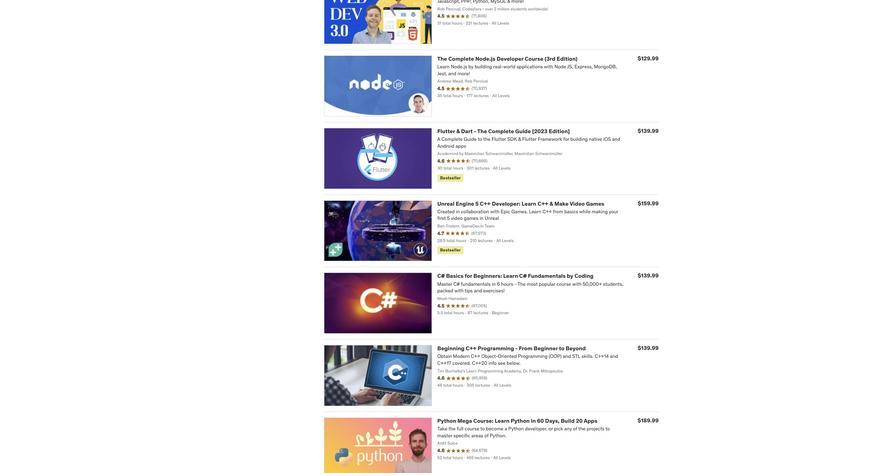 Task type: describe. For each thing, give the bounding box(es) containing it.
basics
[[446, 273, 464, 280]]

$159.99
[[638, 200, 659, 207]]

20
[[576, 418, 583, 425]]

3 $139.99 from the top
[[638, 345, 659, 352]]

(3rd
[[545, 55, 556, 62]]

2 python from the left
[[511, 418, 530, 425]]

build
[[561, 418, 575, 425]]

1 c# from the left
[[438, 273, 445, 280]]

the complete node.js developer course (3rd edition)
[[438, 55, 578, 62]]

$139.99 for coding
[[638, 272, 659, 279]]

mega
[[458, 418, 472, 425]]

1 python from the left
[[438, 418, 457, 425]]

c# basics for beginners: learn c# fundamentals by coding link
[[438, 273, 594, 280]]

make
[[555, 200, 569, 207]]

video
[[570, 200, 585, 207]]

unreal
[[438, 200, 455, 207]]

the complete node.js developer course (3rd edition) link
[[438, 55, 578, 62]]

$139.99 for edition]
[[638, 127, 659, 134]]

course:
[[474, 418, 494, 425]]

0 vertical spatial learn
[[522, 200, 537, 207]]

unreal engine 5 c++ developer: learn c++ & make video games
[[438, 200, 605, 207]]

coding
[[575, 273, 594, 280]]

flutter & dart - the complete guide [2023 edition]
[[438, 128, 570, 135]]

games
[[587, 200, 605, 207]]



Task type: vqa. For each thing, say whether or not it's contained in the screenshot.
small icon
no



Task type: locate. For each thing, give the bounding box(es) containing it.
- left from
[[516, 345, 518, 352]]

python
[[438, 418, 457, 425], [511, 418, 530, 425]]

c++
[[480, 200, 491, 207], [538, 200, 549, 207], [466, 345, 477, 352]]

0 vertical spatial $139.99
[[638, 127, 659, 134]]

learn right beginners:
[[504, 273, 518, 280]]

c++ right beginning
[[466, 345, 477, 352]]

beyond
[[566, 345, 586, 352]]

1 horizontal spatial -
[[516, 345, 518, 352]]

for
[[465, 273, 473, 280]]

programming
[[478, 345, 515, 352]]

&
[[457, 128, 460, 135], [550, 200, 554, 207]]

guide
[[516, 128, 531, 135]]

1 vertical spatial &
[[550, 200, 554, 207]]

in
[[531, 418, 536, 425]]

course
[[525, 55, 544, 62]]

2 $139.99 from the top
[[638, 272, 659, 279]]

1 horizontal spatial the
[[478, 128, 487, 135]]

beginners:
[[474, 273, 502, 280]]

1 vertical spatial $139.99
[[638, 272, 659, 279]]

node.js
[[476, 55, 496, 62]]

c++ left 'make' at the top right
[[538, 200, 549, 207]]

c# left fundamentals
[[520, 273, 527, 280]]

to
[[559, 345, 565, 352]]

& left dart
[[457, 128, 460, 135]]

1 $139.99 from the top
[[638, 127, 659, 134]]

c# left basics
[[438, 273, 445, 280]]

0 vertical spatial -
[[474, 128, 477, 135]]

1 horizontal spatial python
[[511, 418, 530, 425]]

1 horizontal spatial complete
[[489, 128, 514, 135]]

0 horizontal spatial complete
[[449, 55, 474, 62]]

0 horizontal spatial &
[[457, 128, 460, 135]]

complete left guide on the top right
[[489, 128, 514, 135]]

1 horizontal spatial &
[[550, 200, 554, 207]]

flutter & dart - the complete guide [2023 edition] link
[[438, 128, 570, 135]]

beginning c++ programming - from beginner to beyond
[[438, 345, 586, 352]]

c++ right '5'
[[480, 200, 491, 207]]

0 horizontal spatial c++
[[466, 345, 477, 352]]

2 c# from the left
[[520, 273, 527, 280]]

edition]
[[549, 128, 570, 135]]

c#
[[438, 273, 445, 280], [520, 273, 527, 280]]

0 horizontal spatial python
[[438, 418, 457, 425]]

0 vertical spatial &
[[457, 128, 460, 135]]

0 horizontal spatial the
[[438, 55, 447, 62]]

c# basics for beginners: learn c# fundamentals by coding
[[438, 273, 594, 280]]

1 vertical spatial complete
[[489, 128, 514, 135]]

$129.99
[[638, 55, 659, 62]]

developer:
[[492, 200, 521, 207]]

$139.99
[[638, 127, 659, 134], [638, 272, 659, 279], [638, 345, 659, 352]]

0 horizontal spatial c#
[[438, 273, 445, 280]]

complete left the node.js
[[449, 55, 474, 62]]

python mega course: learn python in 60 days, build 20 apps
[[438, 418, 598, 425]]

1 vertical spatial learn
[[504, 273, 518, 280]]

beginner
[[534, 345, 558, 352]]

developer
[[497, 55, 524, 62]]

learn right course:
[[495, 418, 510, 425]]

0 vertical spatial the
[[438, 55, 447, 62]]

0 vertical spatial complete
[[449, 55, 474, 62]]

- for the
[[474, 128, 477, 135]]

python left mega
[[438, 418, 457, 425]]

2 horizontal spatial c++
[[538, 200, 549, 207]]

days,
[[546, 418, 560, 425]]

2 vertical spatial learn
[[495, 418, 510, 425]]

python mega course: learn python in 60 days, build 20 apps link
[[438, 418, 598, 425]]

fundamentals
[[528, 273, 566, 280]]

$189.99
[[638, 417, 659, 424]]

1 vertical spatial -
[[516, 345, 518, 352]]

by
[[567, 273, 574, 280]]

-
[[474, 128, 477, 135], [516, 345, 518, 352]]

beginning
[[438, 345, 465, 352]]

[2023
[[532, 128, 548, 135]]

engine
[[456, 200, 475, 207]]

0 horizontal spatial -
[[474, 128, 477, 135]]

from
[[519, 345, 533, 352]]

the
[[438, 55, 447, 62], [478, 128, 487, 135]]

learn right 'developer:'
[[522, 200, 537, 207]]

- right dart
[[474, 128, 477, 135]]

dart
[[461, 128, 473, 135]]

1 horizontal spatial c++
[[480, 200, 491, 207]]

apps
[[584, 418, 598, 425]]

5
[[476, 200, 479, 207]]

1 horizontal spatial c#
[[520, 273, 527, 280]]

2 vertical spatial $139.99
[[638, 345, 659, 352]]

- for from
[[516, 345, 518, 352]]

learn
[[522, 200, 537, 207], [504, 273, 518, 280], [495, 418, 510, 425]]

complete
[[449, 55, 474, 62], [489, 128, 514, 135]]

python left in
[[511, 418, 530, 425]]

60
[[537, 418, 544, 425]]

unreal engine 5 c++ developer: learn c++ & make video games link
[[438, 200, 605, 207]]

flutter
[[438, 128, 455, 135]]

& left 'make' at the top right
[[550, 200, 554, 207]]

beginning c++ programming - from beginner to beyond link
[[438, 345, 586, 352]]

edition)
[[557, 55, 578, 62]]

1 vertical spatial the
[[478, 128, 487, 135]]



